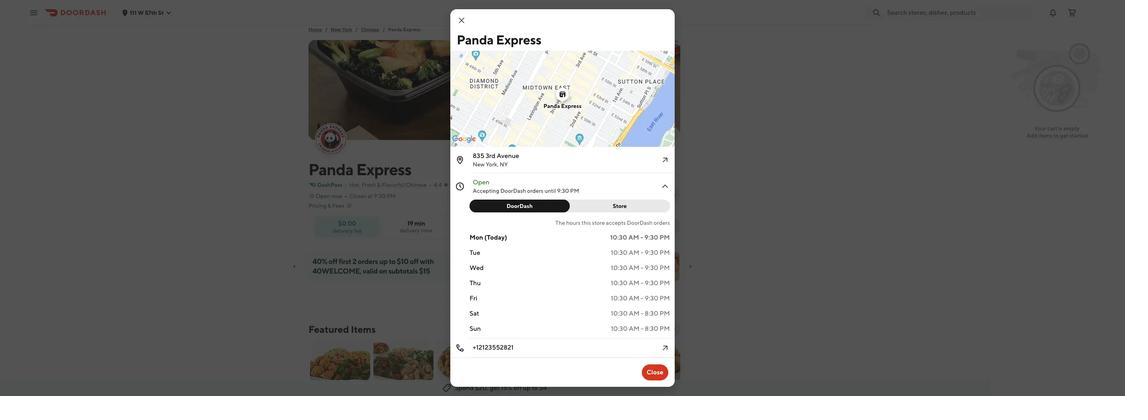 Task type: vqa. For each thing, say whether or not it's contained in the screenshot.
the 'AM' related to Fri
yes



Task type: locate. For each thing, give the bounding box(es) containing it.
1 vertical spatial up
[[523, 385, 531, 392]]

6
[[656, 227, 659, 233]]

orders up valid at the left of the page
[[358, 258, 378, 266]]

open up accepting
[[473, 179, 490, 186]]

express
[[403, 26, 421, 32], [496, 32, 542, 47], [561, 103, 582, 109], [561, 103, 582, 109], [356, 160, 412, 179]]

min inside pickup 6 min
[[660, 227, 668, 233]]

order
[[575, 223, 591, 230]]

1 vertical spatial 10:30 am - 8:30 pm
[[611, 326, 670, 333]]

add inside your cart is empty add items to get started
[[1027, 133, 1038, 139]]

10:30 for mon (today)
[[611, 234, 628, 242]]

spend $20, get 15% off up to $4
[[455, 385, 547, 392]]

to left $4
[[532, 385, 538, 392]]

(today)
[[485, 234, 507, 242]]

mon (today)
[[470, 234, 507, 242]]

1 horizontal spatial open
[[473, 179, 490, 186]]

& right fresh
[[377, 182, 381, 188]]

on
[[379, 267, 387, 276]]

1,500+
[[450, 182, 468, 188]]

chinese left the 4.4
[[406, 182, 427, 188]]

add for cream cheese rangoon image
[[540, 384, 551, 390]]

0 horizontal spatial orders
[[358, 258, 378, 266]]

8:30 for sat
[[645, 310, 659, 318]]

1 8:30 from the top
[[645, 310, 659, 318]]

0 horizontal spatial &
[[328, 203, 331, 209]]

9:30 inside open accepting doordash orders until 9:30 pm
[[557, 188, 569, 194]]

- for mon (today)
[[641, 234, 644, 242]]

up for orders
[[379, 258, 388, 266]]

open now
[[316, 193, 342, 200]]

more info
[[650, 192, 676, 198]]

orders left until
[[528, 188, 544, 194]]

1 vertical spatial click item image
[[661, 344, 670, 354]]

10:30 am - 9:30 pm
[[611, 234, 670, 242], [611, 249, 670, 257], [611, 265, 670, 272], [611, 280, 670, 287], [611, 295, 670, 303]]

10:30 for thu
[[611, 280, 628, 287]]

10:30 am - 9:30 pm for thu
[[611, 280, 670, 287]]

1 horizontal spatial to
[[532, 385, 538, 392]]

1 vertical spatial get
[[490, 385, 500, 392]]

delivery 19 min
[[612, 220, 634, 233]]

0 horizontal spatial 19
[[407, 220, 414, 228]]

2 vertical spatial to
[[532, 385, 538, 392]]

9:30 for fri
[[645, 295, 659, 303]]

ratings
[[469, 182, 487, 188]]

doordash left 6
[[627, 220, 653, 227]]

1 vertical spatial chinese
[[406, 182, 427, 188]]

2 delivery from the left
[[333, 228, 353, 234]]

delivery down $0.00
[[333, 228, 353, 234]]

pm for wed
[[660, 265, 670, 272]]

is
[[1059, 125, 1063, 132]]

notification bell image
[[1049, 8, 1058, 17]]

1 vertical spatial doordash
[[507, 203, 533, 210]]

& inside "button"
[[328, 203, 331, 209]]

None radio
[[602, 218, 643, 235]]

0 horizontal spatial up
[[379, 258, 388, 266]]

2 10:30 am - 8:30 pm from the top
[[611, 326, 670, 333]]

add button
[[309, 340, 372, 397], [372, 340, 435, 397], [435, 340, 499, 397], [499, 340, 562, 397], [562, 340, 625, 397], [625, 340, 689, 397], [345, 380, 366, 393], [408, 380, 429, 393], [472, 380, 492, 393], [535, 380, 556, 393], [598, 380, 619, 393], [662, 380, 682, 393]]

0 vertical spatial 8:30
[[645, 310, 659, 318]]

add
[[1027, 133, 1038, 139], [350, 384, 361, 390], [413, 384, 424, 390], [476, 384, 487, 390], [540, 384, 551, 390], [603, 384, 614, 390], [666, 384, 678, 390]]

10:30 am - 8:30 pm up previous button of carousel image
[[611, 310, 670, 318]]

0 vertical spatial &
[[377, 182, 381, 188]]

0 horizontal spatial chinese
[[361, 26, 380, 32]]

0 vertical spatial chinese
[[361, 26, 380, 32]]

- for tue
[[641, 249, 644, 257]]

1 vertical spatial open
[[316, 193, 331, 200]]

the original orange chicken image
[[627, 341, 687, 397]]

add for plate image
[[350, 384, 361, 390]]

0 horizontal spatial /
[[325, 26, 328, 32]]

10:30 am - 8:30 pm
[[611, 310, 670, 318], [611, 326, 670, 333]]

1 vertical spatial &
[[328, 203, 331, 209]]

featured items heading
[[309, 324, 376, 336]]

10:30 for fri
[[611, 295, 628, 303]]

st
[[158, 9, 164, 16]]

0 horizontal spatial new
[[331, 26, 341, 32]]

more info button
[[638, 188, 681, 201]]

pm for mon (today)
[[660, 234, 670, 242]]

featured
[[309, 324, 349, 336]]

accepting
[[473, 188, 500, 194]]

fri
[[470, 295, 478, 303]]

orders down "more info"
[[654, 220, 670, 227]]

/
[[325, 26, 328, 32], [356, 26, 358, 32], [383, 26, 385, 32]]

1 horizontal spatial up
[[523, 385, 531, 392]]

off up 40welcome,
[[329, 258, 338, 266]]

doordash
[[501, 188, 526, 194], [507, 203, 533, 210], [627, 220, 653, 227]]

off right $10
[[410, 258, 419, 266]]

0 vertical spatial open
[[473, 179, 490, 186]]

delivery inside the $0.00 delivery fee
[[333, 228, 353, 234]]

2 horizontal spatial to
[[1054, 133, 1059, 139]]

9:30 for wed
[[645, 265, 659, 272]]

panda express image
[[309, 40, 681, 140], [316, 124, 346, 155]]

click item image down click item icon
[[661, 182, 670, 192]]

to for $10
[[389, 258, 396, 266]]

1 horizontal spatial &
[[377, 182, 381, 188]]

10:30 am - 9:30 pm for wed
[[611, 265, 670, 272]]

&
[[377, 182, 381, 188], [328, 203, 331, 209]]

min inside 19 min delivery time
[[415, 220, 425, 228]]

0 vertical spatial up
[[379, 258, 388, 266]]

0 horizontal spatial min
[[415, 220, 425, 228]]

1 horizontal spatial 19
[[616, 227, 621, 233]]

up for off
[[523, 385, 531, 392]]

up left $4
[[523, 385, 531, 392]]

0 vertical spatial get
[[1061, 133, 1069, 139]]

0 vertical spatial to
[[1054, 133, 1059, 139]]

open up 'pricing & fees'
[[316, 193, 331, 200]]

1 horizontal spatial min
[[622, 227, 630, 233]]

orders
[[528, 188, 544, 194], [654, 220, 670, 227], [358, 258, 378, 266]]

3 / from the left
[[383, 26, 385, 32]]

1 delivery from the left
[[400, 228, 420, 234]]

sat
[[470, 310, 479, 318]]

• right ratings
[[489, 182, 491, 188]]

to inside 40% off first 2 orders up to $10 off with 40welcome, valid on subtotals $15
[[389, 258, 396, 266]]

0 vertical spatial new
[[331, 26, 341, 32]]

10:30 am - 8:30 pm left the next button of carousel icon
[[611, 326, 670, 333]]

1 vertical spatial 8:30
[[645, 326, 659, 333]]

pm for fri
[[660, 295, 670, 303]]

dashpass •
[[318, 182, 347, 188]]

get
[[1061, 133, 1069, 139], [490, 385, 500, 392]]

$20,
[[475, 385, 489, 392]]

up up on at the left bottom
[[379, 258, 388, 266]]

2 horizontal spatial /
[[383, 26, 385, 32]]

1 horizontal spatial /
[[356, 26, 358, 32]]

pm inside open accepting doordash orders until 9:30 pm
[[570, 188, 580, 194]]

doordash up doordash button
[[501, 188, 526, 194]]

57th
[[145, 9, 157, 16]]

close button
[[642, 365, 669, 381]]

40welcome,
[[313, 267, 362, 276]]

to left $10
[[389, 258, 396, 266]]

chinese right york
[[361, 26, 380, 32]]

am for sat
[[629, 310, 640, 318]]

with
[[420, 258, 434, 266]]

delivery left time
[[400, 228, 420, 234]]

0 horizontal spatial delivery
[[333, 228, 353, 234]]

home / new york / chinese / panda express
[[309, 26, 421, 32]]

-
[[641, 234, 644, 242], [641, 249, 644, 257], [641, 265, 644, 272], [641, 280, 644, 287], [641, 295, 644, 303], [641, 310, 644, 318], [641, 326, 644, 333]]

to down cart
[[1054, 133, 1059, 139]]

3rd
[[486, 152, 496, 160]]

2 horizontal spatial orders
[[654, 220, 670, 227]]

10:30 am - 9:30 pm for fri
[[611, 295, 670, 303]]

get down is
[[1061, 133, 1069, 139]]

40% off first 2 orders up to $10 off with 40welcome, valid on subtotals $15
[[313, 258, 434, 276]]

open for open now
[[316, 193, 331, 200]]

None radio
[[638, 218, 681, 235]]

min inside the 'delivery 19 min'
[[622, 227, 630, 233]]

2 click item image from the top
[[661, 344, 670, 354]]

click item image down previous button of carousel image
[[661, 344, 670, 354]]

orders inside open accepting doordash orders until 9:30 pm
[[528, 188, 544, 194]]

8:30 up previous button of carousel image
[[645, 310, 659, 318]]

$15
[[419, 267, 430, 276]]

19
[[407, 220, 414, 228], [616, 227, 621, 233]]

open inside open accepting doordash orders until 9:30 pm
[[473, 179, 490, 186]]

111 w 57th st
[[130, 9, 164, 16]]

- for thu
[[641, 280, 644, 287]]

/ right chinese link
[[383, 26, 385, 32]]

until
[[545, 188, 556, 194]]

0 items, open order cart image
[[1068, 8, 1078, 17]]

8:30 left the next button of carousel icon
[[645, 326, 659, 333]]

open menu image
[[29, 8, 38, 17]]

off
[[329, 258, 338, 266], [410, 258, 419, 266], [514, 385, 522, 392]]

1 horizontal spatial new
[[473, 162, 485, 168]]

delivery
[[400, 228, 420, 234], [333, 228, 353, 234]]

open
[[473, 179, 490, 186], [316, 193, 331, 200]]

am for mon (today)
[[629, 234, 639, 242]]

0 vertical spatial orders
[[528, 188, 544, 194]]

8:30
[[645, 310, 659, 318], [645, 326, 659, 333]]

new
[[331, 26, 341, 32], [473, 162, 485, 168]]

19 inside 19 min delivery time
[[407, 220, 414, 228]]

1,500+ ratings •
[[450, 182, 491, 188]]

close
[[647, 369, 664, 377]]

hours
[[567, 220, 581, 227]]

40%
[[313, 258, 327, 266]]

/ right home
[[325, 26, 328, 32]]

pm for sun
[[660, 326, 670, 333]]

2 / from the left
[[356, 26, 358, 32]]

1 horizontal spatial orders
[[528, 188, 544, 194]]

19 right store
[[616, 227, 621, 233]]

click item image
[[661, 156, 670, 165]]

to
[[1054, 133, 1059, 139], [389, 258, 396, 266], [532, 385, 538, 392]]

1 horizontal spatial delivery
[[400, 228, 420, 234]]

2 horizontal spatial min
[[660, 227, 668, 233]]

panda express dialog
[[350, 4, 761, 388]]

1 vertical spatial to
[[389, 258, 396, 266]]

the hours this store accepts doordash orders
[[556, 220, 670, 227]]

started
[[1070, 133, 1088, 139]]

previous button of carousel image
[[655, 327, 661, 333]]

up inside 40% off first 2 orders up to $10 off with 40welcome, valid on subtotals $15
[[379, 258, 388, 266]]

10:30 for wed
[[611, 265, 628, 272]]

0 horizontal spatial open
[[316, 193, 331, 200]]

0 vertical spatial doordash
[[501, 188, 526, 194]]

now
[[332, 193, 342, 200]]

chinese
[[361, 26, 380, 32], [406, 182, 427, 188]]

19 min delivery time
[[400, 220, 433, 234]]

accepts
[[606, 220, 626, 227]]

group order
[[558, 223, 591, 230]]

+12123552821
[[473, 344, 514, 352]]

click item image
[[661, 182, 670, 192], [661, 344, 670, 354]]

more
[[650, 192, 664, 198]]

the
[[556, 220, 565, 227]]

mon
[[470, 234, 483, 242]]

close panda express image
[[457, 16, 467, 25]]

1 vertical spatial new
[[473, 162, 485, 168]]

& left fees
[[328, 203, 331, 209]]

19 left time
[[407, 220, 414, 228]]

to inside your cart is empty add items to get started
[[1054, 133, 1059, 139]]

avenue
[[497, 152, 519, 160]]

0 horizontal spatial to
[[389, 258, 396, 266]]

1 horizontal spatial chinese
[[406, 182, 427, 188]]

new down 835 at left
[[473, 162, 485, 168]]

get left the '15%'
[[490, 385, 500, 392]]

0 vertical spatial click item image
[[661, 182, 670, 192]]

sun
[[470, 326, 481, 333]]

10:30 am - 8:30 pm for sat
[[611, 310, 670, 318]]

order methods option group
[[602, 218, 681, 235]]

thu
[[470, 280, 481, 287]]

DoorDash button
[[470, 200, 570, 213]]

chicken egg roll image
[[564, 341, 624, 397]]

am for sun
[[629, 326, 640, 333]]

tue
[[470, 249, 481, 257]]

pm for tue
[[660, 249, 670, 257]]

am for thu
[[629, 280, 640, 287]]

0 vertical spatial 10:30 am - 8:30 pm
[[611, 310, 670, 318]]

/ right york
[[356, 26, 358, 32]]

new inside 835 3rd avenue new york, ny
[[473, 162, 485, 168]]

- for sun
[[641, 326, 644, 333]]

9:30 for tue
[[645, 249, 659, 257]]

1 horizontal spatial get
[[1061, 133, 1069, 139]]

am
[[629, 234, 639, 242], [629, 249, 640, 257], [629, 265, 640, 272], [629, 280, 640, 287], [629, 295, 640, 303], [629, 310, 640, 318], [629, 326, 640, 333]]

111 w 57th st button
[[122, 9, 172, 16]]

1 10:30 am - 8:30 pm from the top
[[611, 310, 670, 318]]

2 8:30 from the top
[[645, 326, 659, 333]]

up
[[379, 258, 388, 266], [523, 385, 531, 392]]

doordash inside button
[[507, 203, 533, 210]]

2 vertical spatial orders
[[358, 258, 378, 266]]

wed
[[470, 265, 484, 272]]

new left york
[[331, 26, 341, 32]]

doordash down open accepting doordash orders until 9:30 pm
[[507, 203, 533, 210]]

add for bigger plate image at left
[[413, 384, 424, 390]]

pm
[[570, 188, 580, 194], [387, 193, 396, 200], [660, 234, 670, 242], [660, 249, 670, 257], [660, 265, 670, 272], [660, 280, 670, 287], [660, 295, 670, 303], [660, 310, 670, 318], [660, 326, 670, 333]]

off right the '15%'
[[514, 385, 522, 392]]

subtotals
[[389, 267, 418, 276]]



Task type: describe. For each thing, give the bounding box(es) containing it.
hot,
[[350, 182, 361, 188]]

delivery inside 19 min delivery time
[[400, 228, 420, 234]]

cream cheese rangoon image
[[500, 341, 560, 397]]

2
[[353, 258, 357, 266]]

0 horizontal spatial off
[[329, 258, 338, 266]]

add for the original orange chicken image
[[666, 384, 678, 390]]

group
[[558, 223, 574, 230]]

at
[[368, 193, 373, 200]]

pickup 6 min
[[653, 220, 671, 233]]

w
[[138, 9, 144, 16]]

next button of carousel image
[[671, 327, 678, 333]]

orders inside 40% off first 2 orders up to $10 off with 40welcome, valid on subtotals $15
[[358, 258, 378, 266]]

add for bowl image
[[476, 384, 487, 390]]

spend
[[455, 385, 474, 392]]

15%
[[501, 385, 513, 392]]

items
[[351, 324, 376, 336]]

fresh
[[362, 182, 376, 188]]

Store button
[[565, 200, 670, 213]]

0 horizontal spatial get
[[490, 385, 500, 392]]

valid
[[363, 267, 378, 276]]

10:30 for sat
[[611, 310, 628, 318]]

open for open accepting doordash orders until 9:30 pm
[[473, 179, 490, 186]]

min for delivery
[[622, 227, 630, 233]]

• right now
[[345, 193, 347, 200]]

plate image
[[310, 341, 370, 397]]

hot, fresh & flavorful chinese
[[350, 182, 427, 188]]

pm for sat
[[660, 310, 670, 318]]

info
[[665, 192, 676, 198]]

am for tue
[[629, 249, 640, 257]]

map region
[[350, 4, 761, 210]]

home
[[309, 26, 322, 32]]

pm for thu
[[660, 280, 670, 287]]

835
[[473, 152, 485, 160]]

$10
[[397, 258, 409, 266]]

9:30 for mon (today)
[[645, 234, 659, 242]]

835 3rd avenue new york, ny
[[473, 152, 519, 168]]

10:30 am - 8:30 pm for sun
[[611, 326, 670, 333]]

ny
[[500, 162, 508, 168]]

111
[[130, 9, 137, 16]]

powered by google image
[[453, 136, 476, 144]]

home link
[[309, 26, 322, 34]]

flavorful
[[382, 182, 405, 188]]

to for get
[[1054, 133, 1059, 139]]

- for fri
[[641, 295, 644, 303]]

am for wed
[[629, 265, 640, 272]]

items
[[1039, 133, 1053, 139]]

min for pickup
[[660, 227, 668, 233]]

• left the 4.4
[[429, 182, 432, 188]]

get inside your cart is empty add items to get started
[[1061, 133, 1069, 139]]

hour options option group
[[470, 200, 670, 213]]

york,
[[486, 162, 499, 168]]

new york link
[[331, 26, 352, 34]]

none radio containing pickup
[[638, 218, 681, 235]]

10:30 am - 9:30 pm for tue
[[611, 249, 670, 257]]

1 click item image from the top
[[661, 182, 670, 192]]

group order button
[[544, 218, 596, 235]]

first
[[339, 258, 351, 266]]

fees
[[333, 203, 345, 209]]

store
[[613, 203, 627, 210]]

add for "chicken egg roll" image
[[603, 384, 614, 390]]

doordash inside open accepting doordash orders until 9:30 pm
[[501, 188, 526, 194]]

10:30 for sun
[[611, 326, 628, 333]]

pricing
[[309, 203, 327, 209]]

pricing & fees button
[[309, 202, 353, 210]]

- for sat
[[641, 310, 644, 318]]

am for fri
[[629, 295, 640, 303]]

none radio containing delivery
[[602, 218, 643, 235]]

$0.00 delivery fee
[[333, 220, 362, 234]]

chinese link
[[361, 26, 380, 34]]

1 vertical spatial orders
[[654, 220, 670, 227]]

store
[[592, 220, 605, 227]]

your cart is empty add items to get started
[[1027, 125, 1088, 139]]

fee
[[354, 228, 362, 234]]

pricing & fees
[[309, 203, 345, 209]]

1 / from the left
[[325, 26, 328, 32]]

closes
[[350, 193, 367, 200]]

10:30 am - 9:30 pm for mon (today)
[[611, 234, 670, 242]]

- for wed
[[641, 265, 644, 272]]

$4
[[539, 385, 547, 392]]

york
[[342, 26, 352, 32]]

dashpass
[[318, 182, 343, 188]]

$0.00
[[338, 220, 356, 228]]

delivery
[[612, 220, 634, 227]]

time
[[421, 228, 433, 234]]

10:30 for tue
[[611, 249, 628, 257]]

featured items
[[309, 324, 376, 336]]

empty
[[1064, 125, 1080, 132]]

1 horizontal spatial off
[[410, 258, 419, 266]]

bowl image
[[437, 341, 497, 397]]

your
[[1035, 125, 1047, 132]]

• left "hot,"
[[345, 182, 347, 188]]

8:30 for sun
[[645, 326, 659, 333]]

this
[[582, 220, 591, 227]]

2 horizontal spatial off
[[514, 385, 522, 392]]

4.4
[[434, 182, 442, 188]]

• closes at 9:30 pm
[[345, 193, 396, 200]]

bigger plate image
[[374, 341, 434, 397]]

open accepting doordash orders until 9:30 pm
[[473, 179, 580, 194]]

9:30 for thu
[[645, 280, 659, 287]]

cart
[[1048, 125, 1058, 132]]

2 vertical spatial doordash
[[627, 220, 653, 227]]

to for $4
[[532, 385, 538, 392]]

19 inside the 'delivery 19 min'
[[616, 227, 621, 233]]



